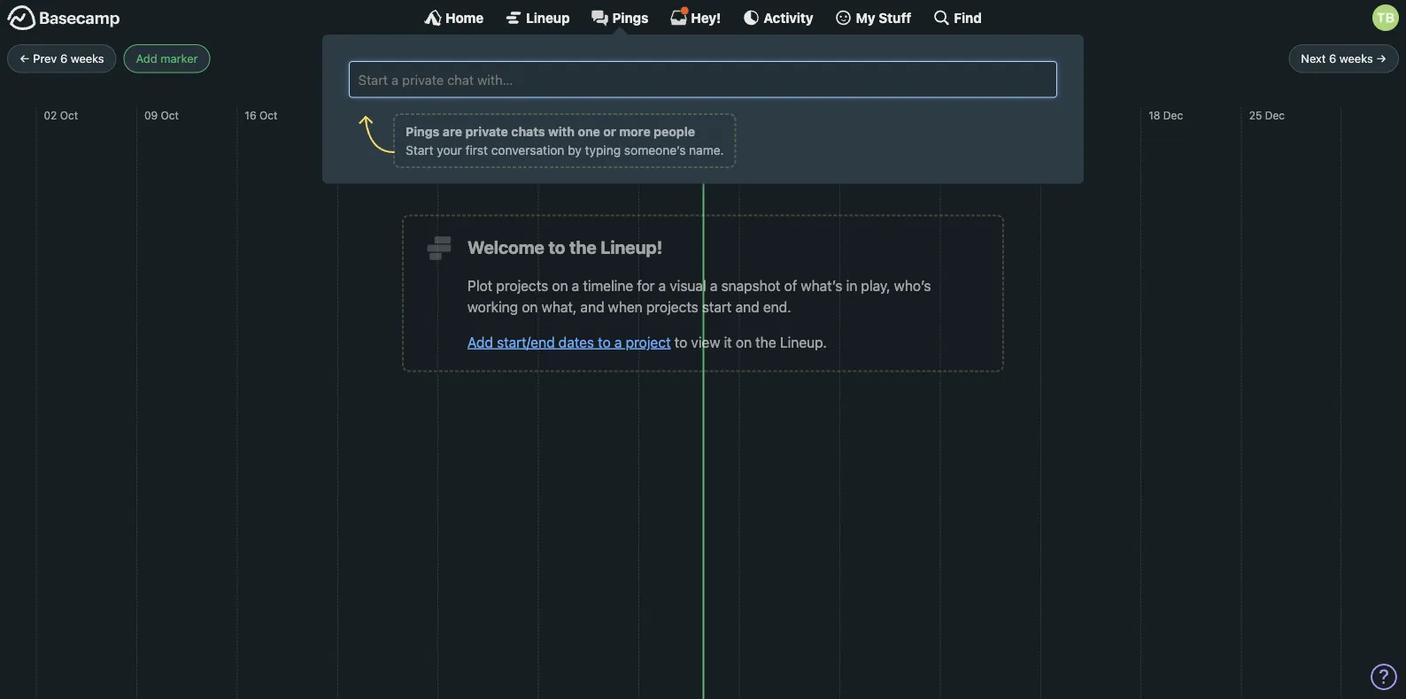 Task type: describe. For each thing, give the bounding box(es) containing it.
dec for 25 dec
[[1265, 109, 1285, 121]]

a up what,
[[572, 277, 580, 294]]

prev
[[33, 52, 57, 65]]

25
[[1249, 109, 1262, 121]]

with
[[548, 124, 575, 139]]

23 oct
[[345, 109, 379, 121]]

lineup link
[[505, 9, 570, 27]]

today
[[647, 50, 689, 67]]

add start/end dates to a project to view it on the lineup.
[[468, 334, 827, 351]]

start
[[702, 299, 732, 315]]

view
[[691, 334, 720, 351]]

1 vertical spatial the
[[756, 334, 776, 351]]

conversation
[[491, 143, 565, 157]]

project
[[626, 334, 671, 351]]

when
[[608, 299, 643, 315]]

working
[[468, 299, 518, 315]]

2 horizontal spatial to
[[675, 334, 688, 351]]

what,
[[542, 299, 577, 315]]

02
[[44, 109, 57, 121]]

23
[[345, 109, 358, 121]]

start/end
[[497, 334, 555, 351]]

activity link
[[743, 9, 814, 27]]

main element
[[0, 0, 1407, 184]]

13
[[647, 109, 658, 121]]

start
[[406, 143, 434, 157]]

1 vertical spatial projects
[[647, 299, 699, 315]]

18
[[1149, 109, 1161, 121]]

lineup!
[[601, 237, 663, 258]]

2 and from the left
[[736, 299, 760, 315]]

next 6 weeks →
[[1301, 52, 1387, 65]]

typing
[[585, 143, 621, 157]]

private
[[465, 124, 508, 139]]

someone's
[[624, 143, 686, 157]]

lineup.
[[780, 334, 827, 351]]

13 nov
[[647, 109, 681, 121]]

plot
[[468, 277, 493, 294]]

first
[[466, 143, 488, 157]]

hey!
[[691, 10, 721, 25]]

0 horizontal spatial projects
[[496, 277, 548, 294]]

nov for 13 nov
[[661, 109, 681, 121]]

who's
[[894, 277, 931, 294]]

20
[[747, 109, 760, 121]]

1 horizontal spatial on
[[552, 277, 568, 294]]

name.
[[689, 143, 724, 157]]

2 horizontal spatial on
[[736, 334, 752, 351]]

oct for 02 oct
[[60, 109, 78, 121]]

pings button
[[591, 9, 649, 27]]

for
[[637, 277, 655, 294]]

what's
[[801, 277, 843, 294]]

1 weeks from the left
[[71, 52, 104, 65]]

play,
[[861, 277, 891, 294]]

02 oct
[[44, 109, 78, 121]]

your
[[437, 143, 462, 157]]

add marker
[[136, 52, 198, 65]]

11 dec
[[1049, 109, 1081, 121]]

→
[[1377, 52, 1387, 65]]

my stuff button
[[835, 9, 912, 27]]

my stuff
[[856, 10, 912, 25]]

← prev 6 weeks
[[19, 52, 104, 65]]

timeline
[[583, 277, 634, 294]]

plot projects on a timeline for a visual a snapshot of what's in play, who's working on what, and when projects start and end.
[[468, 277, 931, 315]]

2 6 from the left
[[1330, 52, 1337, 65]]

chats
[[511, 124, 545, 139]]

find
[[954, 10, 982, 25]]

add marker link
[[124, 44, 210, 73]]

in
[[846, 277, 858, 294]]

06
[[546, 109, 560, 121]]

1 vertical spatial on
[[522, 299, 538, 315]]

1 horizontal spatial to
[[598, 334, 611, 351]]

my
[[856, 10, 876, 25]]

a left project
[[615, 334, 622, 351]]

0 horizontal spatial to
[[549, 237, 566, 258]]

1 and from the left
[[581, 299, 605, 315]]

1 6 from the left
[[60, 52, 67, 65]]

←
[[19, 52, 30, 65]]

activity
[[764, 10, 814, 25]]

home link
[[424, 9, 484, 27]]



Task type: locate. For each thing, give the bounding box(es) containing it.
to right welcome
[[549, 237, 566, 258]]

16
[[245, 109, 256, 121]]

weeks left →
[[1340, 52, 1374, 65]]

2 nov from the left
[[661, 109, 681, 121]]

add for add start/end dates to a project to view it on the lineup.
[[468, 334, 493, 351]]

on
[[552, 277, 568, 294], [522, 299, 538, 315], [736, 334, 752, 351]]

09 oct
[[144, 109, 179, 121]]

the
[[569, 237, 597, 258], [756, 334, 776, 351]]

0 vertical spatial add
[[136, 52, 157, 65]]

pings are private chats with one or more people start your first conversation by typing someone's name.
[[406, 124, 724, 157]]

to left view
[[675, 334, 688, 351]]

1 horizontal spatial weeks
[[1340, 52, 1374, 65]]

2 oct from the left
[[161, 109, 179, 121]]

are
[[443, 124, 462, 139]]

weeks right "prev"
[[71, 52, 104, 65]]

0 horizontal spatial 6
[[60, 52, 67, 65]]

1 horizontal spatial add
[[468, 334, 493, 351]]

nov right 27
[[863, 109, 883, 121]]

6 right "prev"
[[60, 52, 67, 65]]

27
[[848, 109, 860, 121]]

1 horizontal spatial and
[[736, 299, 760, 315]]

1 horizontal spatial 6
[[1330, 52, 1337, 65]]

6
[[60, 52, 67, 65], [1330, 52, 1337, 65]]

pings for pings
[[613, 10, 649, 25]]

people
[[654, 124, 695, 139]]

30 oct
[[446, 109, 480, 121]]

1 horizontal spatial projects
[[647, 299, 699, 315]]

projects down visual
[[647, 299, 699, 315]]

1 vertical spatial add
[[468, 334, 493, 351]]

0 horizontal spatial and
[[581, 299, 605, 315]]

nov right 20
[[763, 109, 783, 121]]

and
[[581, 299, 605, 315], [736, 299, 760, 315]]

04
[[948, 109, 962, 121]]

oct right 23
[[361, 109, 379, 121]]

1 nov from the left
[[563, 109, 582, 121]]

a
[[572, 277, 580, 294], [659, 277, 666, 294], [710, 277, 718, 294], [615, 334, 622, 351]]

of
[[784, 277, 797, 294]]

tim burton image
[[1373, 4, 1399, 31]]

add down working
[[468, 334, 493, 351]]

welcome to the lineup!
[[468, 237, 663, 258]]

hey! button
[[670, 6, 721, 27]]

20 nov
[[747, 109, 783, 121]]

a right the for
[[659, 277, 666, 294]]

0 vertical spatial pings
[[613, 10, 649, 25]]

on left what,
[[522, 299, 538, 315]]

nov right 06
[[563, 109, 582, 121]]

weeks
[[71, 52, 104, 65], [1340, 52, 1374, 65]]

Start a private chat with… text field
[[357, 69, 1050, 91]]

nov up people
[[661, 109, 681, 121]]

4 dec from the left
[[1265, 109, 1285, 121]]

2 vertical spatial on
[[736, 334, 752, 351]]

1 dec from the left
[[965, 109, 984, 121]]

dec for 04 dec
[[965, 109, 984, 121]]

0 vertical spatial on
[[552, 277, 568, 294]]

home
[[446, 10, 484, 25]]

oct right 30
[[462, 109, 480, 121]]

to right dates
[[598, 334, 611, 351]]

1 oct from the left
[[60, 109, 78, 121]]

oct
[[60, 109, 78, 121], [161, 109, 179, 121], [259, 109, 278, 121], [361, 109, 379, 121], [462, 109, 480, 121]]

0 horizontal spatial weeks
[[71, 52, 104, 65]]

18 dec
[[1149, 109, 1183, 121]]

dec right 18
[[1164, 109, 1183, 121]]

oct right 02
[[60, 109, 78, 121]]

25 dec
[[1249, 109, 1285, 121]]

11
[[1049, 109, 1058, 121]]

5 oct from the left
[[462, 109, 480, 121]]

dec right 11 at the right top
[[1061, 109, 1081, 121]]

3 oct from the left
[[259, 109, 278, 121]]

oct for 09 oct
[[161, 109, 179, 121]]

1 horizontal spatial pings
[[613, 10, 649, 25]]

16 oct
[[245, 109, 278, 121]]

it
[[724, 334, 732, 351]]

the down end.
[[756, 334, 776, 351]]

pings up today
[[613, 10, 649, 25]]

nov for 27 nov
[[863, 109, 883, 121]]

oct for 30 oct
[[462, 109, 480, 121]]

stuff
[[879, 10, 912, 25]]

pings up start
[[406, 124, 440, 139]]

on right it
[[736, 334, 752, 351]]

30
[[446, 109, 459, 121]]

dec right 25 at the right top of the page
[[1265, 109, 1285, 121]]

nov for 06 nov
[[563, 109, 582, 121]]

the up timeline
[[569, 237, 597, 258]]

and down snapshot
[[736, 299, 760, 315]]

pings inside pings are private chats with one or more people start your first conversation by typing someone's name.
[[406, 124, 440, 139]]

3 nov from the left
[[763, 109, 783, 121]]

dec for 11 dec
[[1061, 109, 1081, 121]]

09
[[144, 109, 158, 121]]

visual
[[670, 277, 707, 294]]

0 vertical spatial projects
[[496, 277, 548, 294]]

find button
[[933, 9, 982, 27]]

add for add marker
[[136, 52, 157, 65]]

pings inside popup button
[[613, 10, 649, 25]]

oct right 09
[[161, 109, 179, 121]]

pings
[[613, 10, 649, 25], [406, 124, 440, 139]]

dates
[[559, 334, 594, 351]]

nov
[[563, 109, 582, 121], [661, 109, 681, 121], [763, 109, 783, 121], [863, 109, 883, 121]]

dec
[[965, 109, 984, 121], [1061, 109, 1081, 121], [1164, 109, 1183, 121], [1265, 109, 1285, 121]]

one
[[578, 124, 600, 139]]

add start/end dates to a project link
[[468, 334, 671, 351]]

lineup
[[526, 10, 570, 25]]

next
[[1301, 52, 1326, 65]]

snapshot
[[722, 277, 781, 294]]

to
[[549, 237, 566, 258], [598, 334, 611, 351], [675, 334, 688, 351]]

more
[[619, 124, 651, 139]]

4 oct from the left
[[361, 109, 379, 121]]

marker
[[161, 52, 198, 65]]

0 horizontal spatial pings
[[406, 124, 440, 139]]

6 right the next
[[1330, 52, 1337, 65]]

on up what,
[[552, 277, 568, 294]]

add left marker
[[136, 52, 157, 65]]

projects up working
[[496, 277, 548, 294]]

switch accounts image
[[7, 4, 120, 32]]

2 dec from the left
[[1061, 109, 1081, 121]]

0 horizontal spatial on
[[522, 299, 538, 315]]

add
[[136, 52, 157, 65], [468, 334, 493, 351]]

dec for 18 dec
[[1164, 109, 1183, 121]]

0 horizontal spatial the
[[569, 237, 597, 258]]

04 dec
[[948, 109, 984, 121]]

1 vertical spatial pings
[[406, 124, 440, 139]]

oct right 16
[[259, 109, 278, 121]]

nov for 20 nov
[[763, 109, 783, 121]]

0 horizontal spatial add
[[136, 52, 157, 65]]

27 nov
[[848, 109, 883, 121]]

oct for 23 oct
[[361, 109, 379, 121]]

pings for pings are private chats with one or more people start your first conversation by typing someone's name.
[[406, 124, 440, 139]]

3 dec from the left
[[1164, 109, 1183, 121]]

welcome
[[468, 237, 545, 258]]

2 weeks from the left
[[1340, 52, 1374, 65]]

0 vertical spatial the
[[569, 237, 597, 258]]

or
[[603, 124, 616, 139]]

and down timeline
[[581, 299, 605, 315]]

dec right '04'
[[965, 109, 984, 121]]

1 horizontal spatial the
[[756, 334, 776, 351]]

a up start
[[710, 277, 718, 294]]

by
[[568, 143, 582, 157]]

oct for 16 oct
[[259, 109, 278, 121]]

end.
[[763, 299, 792, 315]]

4 nov from the left
[[863, 109, 883, 121]]

06 nov
[[546, 109, 582, 121]]



Task type: vqa. For each thing, say whether or not it's contained in the screenshot.
ADD corresponding to Add marker
yes



